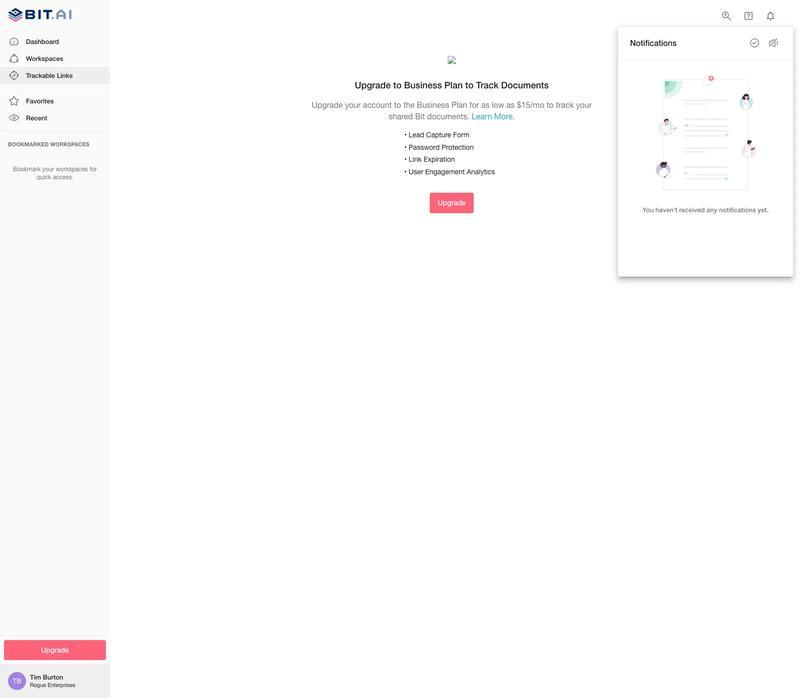 Task type: vqa. For each thing, say whether or not it's contained in the screenshot.
Project 4 'button'
no



Task type: locate. For each thing, give the bounding box(es) containing it.
0 vertical spatial plan
[[445, 79, 463, 90]]

1 horizontal spatial as
[[507, 100, 515, 109]]

upgrade button
[[430, 193, 474, 213], [4, 641, 106, 661]]

$15/mo
[[517, 100, 545, 109]]

• left password in the right of the page
[[404, 143, 407, 151]]

workspaces
[[26, 54, 63, 62]]

to
[[393, 79, 402, 90], [465, 79, 474, 90], [394, 100, 401, 109], [547, 100, 554, 109]]

account
[[363, 100, 392, 109]]

business
[[404, 79, 442, 90], [417, 100, 449, 109]]

your left account
[[345, 100, 361, 109]]

1 horizontal spatial upgrade button
[[430, 193, 474, 213]]

upgrade your account to the business plan for as low as $15/mo to track your shared bit documents.
[[312, 100, 592, 121]]

recent button
[[0, 110, 110, 127]]

documents.
[[427, 112, 470, 121]]

• left lead
[[404, 131, 407, 139]]

shared
[[389, 112, 413, 121]]

1 horizontal spatial for
[[470, 100, 479, 109]]

workspaces
[[50, 141, 89, 147]]

0 vertical spatial for
[[470, 100, 479, 109]]

tim
[[30, 674, 41, 682]]

engagement
[[425, 168, 465, 176]]

plan up upgrade your account to the business plan for as low as $15/mo to track your shared bit documents.
[[445, 79, 463, 90]]

1 vertical spatial upgrade button
[[4, 641, 106, 661]]

trackable links
[[26, 71, 73, 79]]

1 vertical spatial business
[[417, 100, 449, 109]]

analytics
[[467, 168, 495, 176]]

upgrade button up the burton at bottom left
[[4, 641, 106, 661]]

upgrade button down the engagement
[[430, 193, 474, 213]]

business up bit
[[417, 100, 449, 109]]

tb
[[13, 678, 21, 686]]

4 • from the top
[[404, 168, 407, 176]]

your
[[345, 100, 361, 109], [576, 100, 592, 109], [42, 166, 54, 173]]

tim burton rogue enterprises
[[30, 674, 75, 689]]

favorites
[[26, 97, 54, 105]]

1 vertical spatial for
[[90, 166, 97, 173]]

as up learn
[[481, 100, 490, 109]]

as
[[481, 100, 490, 109], [507, 100, 515, 109]]

learn more.
[[472, 112, 515, 121]]

0 horizontal spatial as
[[481, 100, 490, 109]]

2 as from the left
[[507, 100, 515, 109]]

lead
[[409, 131, 424, 139]]

your inside bookmark your workspaces for quick access.
[[42, 166, 54, 173]]

as right low
[[507, 100, 515, 109]]

yet.
[[758, 206, 769, 214]]

1 vertical spatial plan
[[452, 100, 467, 109]]

low
[[492, 100, 504, 109]]

track
[[556, 100, 574, 109]]

plan
[[445, 79, 463, 90], [452, 100, 467, 109]]

any
[[707, 206, 718, 214]]

workspaces
[[56, 166, 88, 173]]

your right track
[[576, 100, 592, 109]]

recent
[[26, 114, 47, 122]]

upgrade inside upgrade your account to the business plan for as low as $15/mo to track your shared bit documents.
[[312, 100, 343, 109]]

bookmarked workspaces
[[8, 141, 89, 147]]

for right workspaces
[[90, 166, 97, 173]]

•
[[404, 131, 407, 139], [404, 143, 407, 151], [404, 156, 407, 164], [404, 168, 407, 176]]

enterprises
[[48, 683, 75, 689]]

you haven't received any notifications yet.
[[643, 206, 769, 214]]

bookmark your workspaces for quick access.
[[13, 166, 97, 181]]

0 vertical spatial upgrade button
[[430, 193, 474, 213]]

• left "user"
[[404, 168, 407, 176]]

0 horizontal spatial your
[[42, 166, 54, 173]]

protection
[[442, 143, 474, 151]]

business up the
[[404, 79, 442, 90]]

for inside upgrade your account to the business plan for as low as $15/mo to track your shared bit documents.
[[470, 100, 479, 109]]

bookmarked
[[8, 141, 49, 147]]

track
[[476, 79, 499, 90]]

links
[[57, 71, 73, 79]]

1 horizontal spatial your
[[345, 100, 361, 109]]

for up learn
[[470, 100, 479, 109]]

haven't
[[656, 206, 678, 214]]

upgrade
[[355, 79, 391, 90], [312, 100, 343, 109], [438, 199, 466, 207], [41, 646, 69, 655]]

• left link
[[404, 156, 407, 164]]

0 horizontal spatial for
[[90, 166, 97, 173]]

plan up "documents."
[[452, 100, 467, 109]]

documents
[[501, 79, 549, 90]]

your up quick
[[42, 166, 54, 173]]

for
[[470, 100, 479, 109], [90, 166, 97, 173]]

dashboard button
[[0, 33, 110, 50]]



Task type: describe. For each thing, give the bounding box(es) containing it.
burton
[[43, 674, 63, 682]]

to left the
[[394, 100, 401, 109]]

learn more. link
[[472, 112, 515, 121]]

you
[[643, 206, 654, 214]]

0 vertical spatial business
[[404, 79, 442, 90]]

form
[[453, 131, 470, 139]]

bookmark
[[13, 166, 41, 173]]

rogue
[[30, 683, 46, 689]]

learn
[[472, 112, 492, 121]]

user
[[409, 168, 423, 176]]

notifications
[[719, 206, 756, 214]]

password
[[409, 143, 440, 151]]

bit
[[415, 112, 425, 121]]

for inside bookmark your workspaces for quick access.
[[90, 166, 97, 173]]

2 • from the top
[[404, 143, 407, 151]]

to left the track
[[465, 79, 474, 90]]

your for for
[[42, 166, 54, 173]]

to up shared
[[393, 79, 402, 90]]

3 • from the top
[[404, 156, 407, 164]]

expiration
[[424, 156, 455, 164]]

workspaces button
[[0, 50, 110, 67]]

your for to
[[345, 100, 361, 109]]

the
[[404, 100, 415, 109]]

trackable
[[26, 71, 55, 79]]

quick
[[37, 174, 51, 181]]

link
[[409, 156, 422, 164]]

capture
[[426, 131, 451, 139]]

to left track
[[547, 100, 554, 109]]

upgrade to business plan to track documents
[[355, 79, 549, 90]]

business inside upgrade your account to the business plan for as low as $15/mo to track your shared bit documents.
[[417, 100, 449, 109]]

• lead capture form • password protection • link expiration • user engagement analytics
[[404, 131, 495, 176]]

0 horizontal spatial upgrade button
[[4, 641, 106, 661]]

received
[[680, 206, 705, 214]]

notifications
[[630, 38, 677, 47]]

access.
[[53, 174, 73, 181]]

1 • from the top
[[404, 131, 407, 139]]

trackable links button
[[0, 67, 110, 84]]

plan inside upgrade your account to the business plan for as low as $15/mo to track your shared bit documents.
[[452, 100, 467, 109]]

1 as from the left
[[481, 100, 490, 109]]

2 horizontal spatial your
[[576, 100, 592, 109]]

favorites button
[[0, 93, 110, 110]]

more.
[[494, 112, 515, 121]]

dashboard
[[26, 37, 59, 45]]



